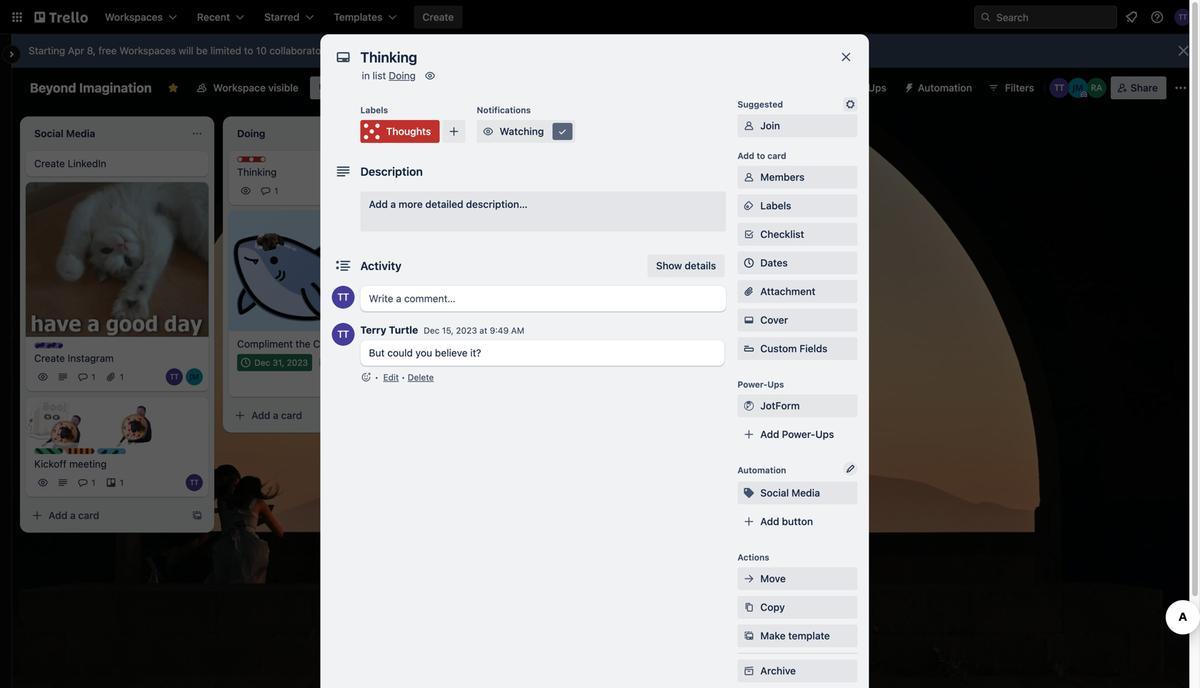 Task type: describe. For each thing, give the bounding box(es) containing it.
leftover pie
[[440, 284, 495, 296]]

show menu image
[[1174, 81, 1189, 95]]

filters
[[1006, 82, 1035, 94]]

move
[[761, 573, 786, 585]]

free
[[98, 45, 117, 56]]

create from template… image
[[192, 510, 203, 522]]

2023 inside option
[[287, 358, 308, 368]]

1 up edit link
[[382, 358, 386, 368]]

add down jotform
[[761, 429, 780, 440]]

share
[[1131, 82, 1159, 94]]

card down meeting
[[78, 510, 99, 522]]

Board name text field
[[23, 76, 159, 99]]

0 horizontal spatial labels
[[361, 105, 388, 115]]

•
[[402, 372, 406, 382]]

custom
[[761, 343, 798, 355]]

filters button
[[984, 76, 1039, 99]]

list
[[373, 70, 386, 81]]

sm image for join
[[742, 119, 757, 133]]

add to card
[[738, 151, 787, 161]]

template
[[789, 630, 831, 642]]

sm image for social media button
[[742, 486, 757, 500]]

customize views image
[[378, 81, 392, 95]]

create linkedin
[[34, 158, 106, 169]]

1 horizontal spatial add a card button
[[229, 404, 386, 427]]

kickoff meeting link
[[34, 457, 200, 472]]

add button
[[761, 516, 814, 528]]

1 horizontal spatial power-
[[782, 429, 816, 440]]

template.
[[514, 355, 552, 365]]

0
[[458, 304, 463, 314]]

sm image for jotform
[[742, 399, 757, 413]]

thinking link
[[237, 165, 403, 179]]

sm image for members
[[742, 170, 757, 184]]

be
[[196, 45, 208, 56]]

archive
[[761, 665, 797, 677]]

sm image for copy link
[[742, 600, 757, 615]]

this
[[458, 355, 475, 365]]

limited
[[211, 45, 241, 56]]

leftover
[[440, 284, 478, 296]]

activity
[[361, 259, 402, 273]]

is
[[497, 355, 504, 365]]

1 vertical spatial more
[[399, 198, 423, 210]]

social media
[[761, 487, 821, 499]]

kickoff
[[34, 458, 67, 470]]

card left is
[[477, 355, 495, 365]]

terry turtle (terryturtle) image left terry
[[332, 323, 355, 346]]

sm image for move
[[742, 572, 757, 586]]

delete
[[408, 372, 434, 382]]

1 down thoughts thinking
[[275, 186, 278, 196]]

ups inside add power-ups link
[[816, 429, 835, 440]]

button
[[782, 516, 814, 528]]

sm image for automation
[[899, 76, 919, 97]]

terry turtle (terryturtle) image down "6"
[[349, 374, 366, 391]]

add a more detailed description… link
[[361, 192, 727, 232]]

dates
[[761, 257, 788, 269]]

visible
[[268, 82, 299, 94]]

ups inside power-ups button
[[868, 82, 887, 94]]

31,
[[273, 358, 285, 368]]

1 vertical spatial to
[[757, 151, 766, 161]]

leftover pie link
[[440, 283, 606, 297]]

fields
[[800, 343, 828, 355]]

add inside button
[[761, 516, 780, 528]]

add down description at top
[[369, 198, 388, 210]]

a down kickoff meeting
[[70, 510, 76, 522]]

2023 inside the terry turtle dec 15, 2023 at 9:49 am
[[456, 326, 477, 336]]

sm image for "cover" link
[[742, 313, 757, 327]]

add down suggested
[[738, 151, 755, 161]]

color: orange, title: none image
[[66, 449, 94, 454]]

show
[[657, 260, 683, 272]]

primary element
[[0, 0, 1201, 34]]

move link
[[738, 568, 858, 590]]

add reaction image
[[361, 370, 372, 385]]

imagination
[[79, 80, 152, 95]]

make template link
[[738, 625, 858, 648]]

social media button
[[738, 482, 858, 505]]

edit link
[[384, 372, 399, 382]]

add power-ups
[[761, 429, 835, 440]]

watching button
[[477, 120, 576, 143]]

automation inside automation button
[[919, 82, 973, 94]]

sm image down learn more about collaborator limits link
[[423, 69, 437, 83]]

1 vertical spatial labels
[[761, 200, 792, 212]]

delete link
[[408, 372, 434, 382]]

1 down create instagram link
[[120, 372, 124, 382]]

starting
[[29, 45, 65, 56]]

/
[[463, 304, 466, 314]]

sm image for make template
[[742, 629, 757, 643]]

pie
[[481, 284, 495, 296]]

copy
[[761, 602, 785, 613]]

media
[[792, 487, 821, 499]]

sm image for suggested
[[844, 97, 858, 112]]

you
[[416, 347, 433, 359]]

power-ups button
[[806, 76, 896, 99]]

am
[[511, 326, 525, 336]]

collaborator
[[420, 45, 475, 56]]

copy link
[[738, 596, 858, 619]]

attachment button
[[738, 280, 858, 303]]

create button
[[414, 6, 463, 29]]

create for create instagram
[[34, 353, 65, 364]]

share button
[[1111, 76, 1167, 99]]

checklist button
[[738, 223, 858, 246]]

in list doing
[[362, 70, 416, 81]]

collaborators.
[[270, 45, 333, 56]]

compliment
[[237, 338, 293, 350]]

dec 15, 2023 at 9:49 am link
[[424, 326, 525, 336]]

1 down meeting
[[92, 478, 95, 488]]

dec 31, 2023
[[254, 358, 308, 368]]

learn more about collaborator limits link
[[336, 45, 502, 56]]

membership
[[440, 335, 498, 347]]

about
[[391, 45, 417, 56]]

cover link
[[738, 309, 858, 332]]

6
[[352, 358, 358, 368]]

back to home image
[[34, 6, 88, 29]]

archive link
[[738, 660, 858, 683]]

power-ups inside button
[[835, 82, 887, 94]]

a right is
[[506, 355, 511, 365]]

actions
[[738, 553, 770, 563]]

add a more detailed description…
[[369, 198, 528, 210]]



Task type: locate. For each thing, give the bounding box(es) containing it.
labels
[[361, 105, 388, 115], [761, 200, 792, 212]]

1 horizontal spatial jeremy miller (jeremymiller198) image
[[369, 374, 386, 391]]

create up collaborator on the left top
[[423, 11, 454, 23]]

1 horizontal spatial ups
[[816, 429, 835, 440]]

add a card down kickoff meeting
[[49, 510, 99, 522]]

ruby anderson (rubyanderson7) image
[[1087, 78, 1107, 98]]

sparkling
[[112, 449, 151, 459]]

sm image right watching
[[556, 124, 570, 139]]

join link
[[738, 114, 858, 137]]

0 vertical spatial ups
[[868, 82, 887, 94]]

members link
[[738, 166, 858, 189]]

thoughts inside thoughts thinking
[[252, 157, 291, 167]]

1 vertical spatial thoughts
[[252, 157, 291, 167]]

1 vertical spatial automation
[[738, 465, 787, 475]]

0 horizontal spatial to
[[244, 45, 253, 56]]

1 vertical spatial add a card
[[49, 510, 99, 522]]

add down dec 31, 2023 option
[[252, 410, 270, 421]]

sm image inside "cover" link
[[742, 313, 757, 327]]

search image
[[981, 11, 992, 23]]

power- down jotform
[[782, 429, 816, 440]]

turtle
[[389, 324, 418, 336]]

at
[[480, 326, 488, 336]]

but
[[369, 347, 385, 359]]

0 horizontal spatial ups
[[768, 380, 785, 390]]

3
[[466, 304, 471, 314]]

0 vertical spatial to
[[244, 45, 253, 56]]

color: sky, title: "sparkling" element
[[97, 449, 151, 459]]

terry turtle (terryturtle) image
[[1050, 78, 1070, 98], [332, 286, 355, 309], [186, 474, 203, 492]]

custom fields
[[761, 343, 828, 355]]

workspace visible button
[[188, 76, 307, 99]]

0 vertical spatial power-
[[835, 82, 868, 94]]

suggested
[[738, 99, 784, 109]]

starting apr 8, free workspaces will be limited to 10 collaborators. learn more about collaborator limits
[[29, 45, 502, 56]]

2 vertical spatial terry turtle (terryturtle) image
[[186, 474, 203, 492]]

card down dec 31, 2023
[[281, 410, 302, 421]]

create
[[423, 11, 454, 23], [34, 158, 65, 169], [34, 353, 65, 364]]

0 horizontal spatial color: bold red, title: "thoughts" element
[[237, 157, 291, 167]]

1 vertical spatial power-
[[738, 380, 768, 390]]

more
[[364, 45, 388, 56], [399, 198, 423, 210]]

1 horizontal spatial 2023
[[456, 326, 477, 336]]

1 horizontal spatial color: bold red, title: "thoughts" element
[[361, 120, 440, 143]]

color: green, title: none image
[[34, 449, 63, 454]]

sm image
[[423, 69, 437, 83], [481, 124, 496, 139], [556, 124, 570, 139], [742, 313, 757, 327], [742, 486, 757, 500], [742, 600, 757, 615]]

sm image
[[899, 76, 919, 97], [844, 97, 858, 112], [742, 119, 757, 133], [742, 170, 757, 184], [742, 199, 757, 213], [742, 399, 757, 413], [742, 572, 757, 586], [742, 629, 757, 643], [742, 664, 757, 678]]

None text field
[[353, 44, 825, 70]]

add a card button
[[229, 404, 386, 427], [26, 504, 183, 527]]

thinking
[[237, 166, 277, 178]]

2 horizontal spatial terry turtle (terryturtle) image
[[1050, 78, 1070, 98]]

10
[[256, 45, 267, 56]]

1 vertical spatial terry turtle (terryturtle) image
[[332, 286, 355, 309]]

0 horizontal spatial 2023
[[287, 358, 308, 368]]

1 horizontal spatial dec
[[424, 326, 440, 336]]

learn
[[336, 45, 362, 56]]

ups left automation button
[[868, 82, 887, 94]]

to
[[244, 45, 253, 56], [757, 151, 766, 161]]

detailed
[[426, 198, 464, 210]]

1 horizontal spatial automation
[[919, 82, 973, 94]]

labels link
[[738, 194, 858, 217]]

open information menu image
[[1151, 10, 1165, 24]]

1 horizontal spatial add a card
[[252, 410, 302, 421]]

linkedin
[[68, 158, 106, 169]]

0 vertical spatial create
[[423, 11, 454, 23]]

sm image down notifications
[[481, 124, 496, 139]]

sm image inside move link
[[742, 572, 757, 586]]

add down kickoff
[[49, 510, 67, 522]]

1 vertical spatial ups
[[768, 380, 785, 390]]

1 horizontal spatial labels
[[761, 200, 792, 212]]

create left linkedin
[[34, 158, 65, 169]]

a inside the add a more detailed description… link
[[391, 198, 396, 210]]

0 vertical spatial automation
[[919, 82, 973, 94]]

description…
[[466, 198, 528, 210]]

2023 right "31,"
[[287, 358, 308, 368]]

1 horizontal spatial thoughts
[[386, 125, 431, 137]]

dec left 15,
[[424, 326, 440, 336]]

create instagram
[[34, 353, 114, 364]]

0 vertical spatial terry turtle (terryturtle) image
[[1050, 78, 1070, 98]]

social
[[761, 487, 789, 499]]

dec left "31,"
[[254, 358, 270, 368]]

to left 10 on the top of the page
[[244, 45, 253, 56]]

card up members
[[768, 151, 787, 161]]

believe
[[435, 347, 468, 359]]

1 down instagram
[[92, 372, 95, 382]]

add button button
[[738, 510, 858, 533]]

ups up jotform
[[768, 380, 785, 390]]

more up list
[[364, 45, 388, 56]]

terry turtle (terryturtle) image up chef
[[332, 286, 355, 309]]

color: bold red, title: "thoughts" element
[[361, 120, 440, 143], [237, 157, 291, 167]]

0 horizontal spatial dec
[[254, 358, 270, 368]]

0 vertical spatial 2023
[[456, 326, 477, 336]]

0 vertical spatial thoughts
[[386, 125, 431, 137]]

star or unstar board image
[[168, 82, 179, 94]]

jeremy miller (jeremymiller198) image
[[186, 369, 203, 386], [369, 374, 386, 391]]

1 horizontal spatial terry turtle (terryturtle) image
[[332, 286, 355, 309]]

sm image inside copy link
[[742, 600, 757, 615]]

color: purple, title: none image
[[34, 343, 63, 349]]

1 horizontal spatial power-ups
[[835, 82, 887, 94]]

a down dec 31, 2023 option
[[273, 410, 279, 421]]

thoughts for thoughts thinking
[[252, 157, 291, 167]]

board image
[[319, 81, 330, 93]]

make
[[761, 630, 786, 642]]

ruby anderson (rubyanderson7) image
[[389, 374, 406, 391]]

attachment
[[761, 286, 816, 297]]

this card is a template.
[[458, 355, 552, 365]]

members
[[761, 171, 805, 183]]

automation button
[[899, 76, 981, 99]]

create for create
[[423, 11, 454, 23]]

0 vertical spatial add a card
[[252, 410, 302, 421]]

checklist
[[761, 228, 805, 240]]

2 vertical spatial ups
[[816, 429, 835, 440]]

sm image inside make template link
[[742, 629, 757, 643]]

sm image inside members link
[[742, 170, 757, 184]]

apr
[[68, 45, 84, 56]]

doing link
[[389, 70, 416, 81]]

terry turtle (terryturtle) image left ruby anderson (rubyanderson7) icon
[[1050, 78, 1070, 98]]

instagram
[[68, 353, 114, 364]]

0 horizontal spatial jeremy miller (jeremymiller198) image
[[186, 369, 203, 386]]

9:49
[[490, 326, 509, 336]]

add left button
[[761, 516, 780, 528]]

custom fields button
[[738, 342, 858, 356]]

0 vertical spatial color: bold red, title: "thoughts" element
[[361, 120, 440, 143]]

thoughts for thoughts
[[386, 125, 431, 137]]

0 vertical spatial dec
[[424, 326, 440, 336]]

create linkedin link
[[34, 157, 200, 171]]

sm image inside social media button
[[742, 486, 757, 500]]

0 horizontal spatial power-ups
[[738, 380, 785, 390]]

1 vertical spatial dec
[[254, 358, 270, 368]]

create for create linkedin
[[34, 158, 65, 169]]

ups up media
[[816, 429, 835, 440]]

add a card down "31,"
[[252, 410, 302, 421]]

add a card for right add a card 'button'
[[252, 410, 302, 421]]

create down "color: purple, title: none" icon
[[34, 353, 65, 364]]

beyond
[[30, 80, 76, 95]]

sm image inside labels link
[[742, 199, 757, 213]]

show details link
[[648, 254, 725, 277]]

automation up social
[[738, 465, 787, 475]]

sm image inside automation button
[[899, 76, 919, 97]]

1 vertical spatial add a card button
[[26, 504, 183, 527]]

terry turtle dec 15, 2023 at 9:49 am
[[361, 324, 525, 336]]

add a card for leftmost add a card 'button'
[[49, 510, 99, 522]]

sm image for archive
[[742, 664, 757, 678]]

power- up join 'link'
[[835, 82, 868, 94]]

1 vertical spatial 2023
[[287, 358, 308, 368]]

0 horizontal spatial terry turtle (terryturtle) image
[[186, 474, 203, 492]]

labels down customize views image at top
[[361, 105, 388, 115]]

create instagram link
[[34, 351, 200, 366]]

0 vertical spatial more
[[364, 45, 388, 56]]

Search field
[[992, 6, 1117, 28]]

compliment the chef
[[237, 338, 335, 350]]

edit • delete
[[384, 372, 434, 382]]

kickoff meeting
[[34, 458, 107, 470]]

sm image for the watching button
[[481, 124, 496, 139]]

0 horizontal spatial more
[[364, 45, 388, 56]]

add a card button down dec 31, 2023
[[229, 404, 386, 427]]

1 horizontal spatial more
[[399, 198, 423, 210]]

add a card button down kickoff meeting link
[[26, 504, 183, 527]]

1 vertical spatial create
[[34, 158, 65, 169]]

1 vertical spatial color: bold red, title: "thoughts" element
[[237, 157, 291, 167]]

sm image inside join 'link'
[[742, 119, 757, 133]]

2023 left at
[[456, 326, 477, 336]]

0 notifications image
[[1124, 9, 1141, 26]]

0 horizontal spatial add a card
[[49, 510, 99, 522]]

dec inside the terry turtle dec 15, 2023 at 9:49 am
[[424, 326, 440, 336]]

to up members
[[757, 151, 766, 161]]

add power-ups link
[[738, 423, 858, 446]]

more left detailed
[[399, 198, 423, 210]]

0 vertical spatial add a card button
[[229, 404, 386, 427]]

Write a comment text field
[[361, 286, 727, 312]]

meeting
[[69, 458, 107, 470]]

watching
[[500, 125, 544, 137]]

Dec 31, 2023 checkbox
[[237, 354, 312, 371]]

create inside button
[[423, 11, 454, 23]]

jeremy miller (jeremymiller198) image
[[1069, 78, 1089, 98]]

0 horizontal spatial automation
[[738, 465, 787, 475]]

doing
[[389, 70, 416, 81]]

0 horizontal spatial add a card button
[[26, 504, 183, 527]]

1
[[275, 186, 278, 196], [382, 358, 386, 368], [92, 372, 95, 382], [120, 372, 124, 382], [92, 478, 95, 488], [120, 478, 124, 488]]

2 horizontal spatial ups
[[868, 82, 887, 94]]

workspaces
[[119, 45, 176, 56]]

will
[[179, 45, 194, 56]]

terry turtle (terryturtle) image right open information menu image
[[1175, 9, 1192, 26]]

1 down kickoff meeting link
[[120, 478, 124, 488]]

sm image left social
[[742, 486, 757, 500]]

sm image inside archive link
[[742, 664, 757, 678]]

could
[[388, 347, 413, 359]]

limits
[[478, 45, 502, 56]]

terry
[[361, 324, 387, 336]]

0 horizontal spatial thoughts
[[252, 157, 291, 167]]

power- up jotform
[[738, 380, 768, 390]]

0 / 3
[[458, 304, 471, 314]]

labels up checklist
[[761, 200, 792, 212]]

0 vertical spatial power-ups
[[835, 82, 887, 94]]

chef
[[313, 338, 335, 350]]

edit
[[384, 372, 399, 382]]

a down description at top
[[391, 198, 396, 210]]

show details
[[657, 260, 717, 272]]

terry turtle (terryturtle) image
[[1175, 9, 1192, 26], [332, 323, 355, 346], [166, 369, 183, 386], [349, 374, 366, 391]]

the
[[296, 338, 311, 350]]

terry turtle (terryturtle) image up create from template… image
[[186, 474, 203, 492]]

terry turtle (terryturtle) image down create instagram link
[[166, 369, 183, 386]]

jotform
[[761, 400, 800, 412]]

add
[[738, 151, 755, 161], [369, 198, 388, 210], [252, 410, 270, 421], [761, 429, 780, 440], [49, 510, 67, 522], [761, 516, 780, 528]]

power-ups
[[835, 82, 887, 94], [738, 380, 785, 390]]

automation left filters button
[[919, 82, 973, 94]]

2 horizontal spatial power-
[[835, 82, 868, 94]]

sm image left "copy" on the bottom right
[[742, 600, 757, 615]]

0 horizontal spatial power-
[[738, 380, 768, 390]]

sm image for labels
[[742, 199, 757, 213]]

dec inside option
[[254, 358, 270, 368]]

2 vertical spatial power-
[[782, 429, 816, 440]]

power- inside button
[[835, 82, 868, 94]]

sm image left cover
[[742, 313, 757, 327]]

1 horizontal spatial to
[[757, 151, 766, 161]]

it?
[[471, 347, 482, 359]]

2 vertical spatial create
[[34, 353, 65, 364]]

join
[[761, 120, 781, 132]]

0 vertical spatial labels
[[361, 105, 388, 115]]

in
[[362, 70, 370, 81]]

1 vertical spatial power-ups
[[738, 380, 785, 390]]

workspace
[[213, 82, 266, 94]]



Task type: vqa. For each thing, say whether or not it's contained in the screenshot.
Any
no



